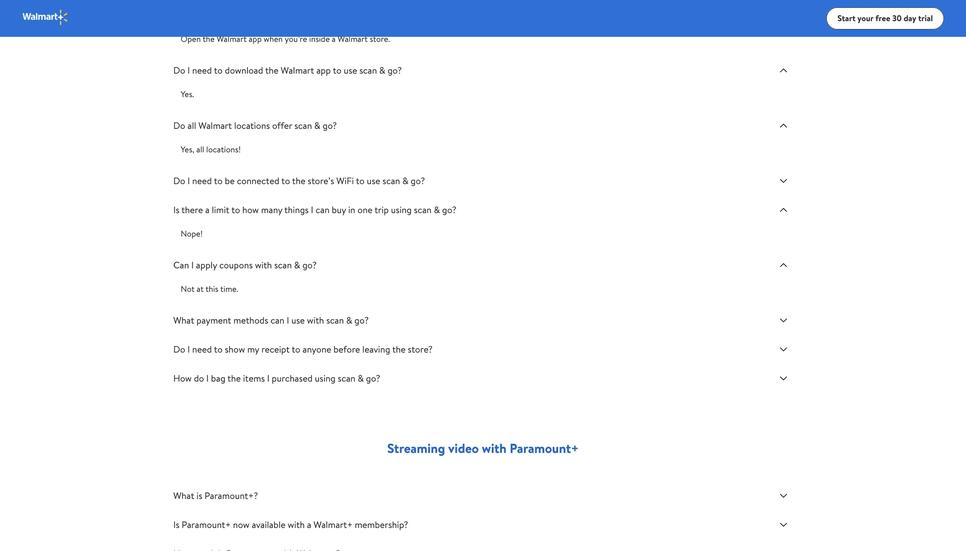 Task type: describe. For each thing, give the bounding box(es) containing it.
not at this time.
[[181, 284, 238, 295]]

can i apply coupons with scan & go?
[[173, 259, 317, 272]]

show
[[225, 344, 245, 356]]

time.
[[220, 284, 238, 295]]

store?
[[408, 344, 433, 356]]

things
[[284, 204, 309, 216]]

store's
[[308, 175, 334, 187]]

do i need to show my receipt to anyone before leaving the store?
[[173, 344, 433, 356]]

i up the yes.
[[188, 64, 190, 77]]

store.
[[370, 33, 390, 45]]

is for is paramount+ now available with a walmart+ membership?
[[173, 519, 179, 532]]

what for what payment methods can i use with scan & go?
[[173, 314, 194, 327]]

limit
[[212, 204, 229, 216]]

i up the how
[[188, 344, 190, 356]]

i up there
[[188, 175, 190, 187]]

do for do all walmart locations offer scan & go?
[[173, 119, 185, 132]]

the left store's
[[292, 175, 306, 187]]

is paramount+ now available with a walmart+ membership? image
[[778, 520, 789, 531]]

30
[[893, 12, 902, 24]]

do i need to be connected to the store's wifi to use scan & go? image
[[778, 176, 789, 187]]

w+ image
[[22, 9, 69, 26]]

the left store? at bottom left
[[392, 344, 406, 356]]

need for download
[[192, 64, 212, 77]]

do all walmart locations offer scan & go? image
[[778, 120, 789, 131]]

2 vertical spatial use
[[291, 314, 305, 327]]

2 horizontal spatial a
[[332, 33, 336, 45]]

streaming video with paramount+
[[387, 440, 579, 458]]

how
[[173, 373, 192, 385]]

1 vertical spatial paramount+
[[182, 519, 231, 532]]

with right 'coupons' at the top of page
[[255, 259, 272, 272]]

there
[[182, 204, 203, 216]]

i right things
[[311, 204, 314, 216]]

start your free 30 day trial
[[838, 12, 933, 24]]

is there a limit to how many things i can buy in one trip using scan & go? image
[[778, 205, 789, 216]]

the right open
[[203, 33, 215, 45]]

how
[[242, 204, 259, 216]]

walmart up the download
[[217, 33, 247, 45]]

membership?
[[355, 519, 408, 532]]

0 horizontal spatial using
[[315, 373, 336, 385]]

yes, all locations!
[[181, 144, 241, 155]]

is
[[197, 490, 202, 503]]

inside
[[309, 33, 330, 45]]

my
[[247, 344, 259, 356]]

download
[[225, 64, 263, 77]]

with right available
[[288, 519, 305, 532]]

0 vertical spatial paramount+
[[510, 440, 579, 458]]

yes.
[[181, 89, 194, 100]]

paramount+?
[[205, 490, 258, 503]]

open the walmart app when you're inside a walmart store.
[[181, 33, 390, 45]]

walmart+
[[314, 519, 353, 532]]

nope!
[[181, 228, 203, 240]]

start your free 30 day trial button
[[827, 7, 944, 30]]

many
[[261, 204, 282, 216]]

locations!
[[206, 144, 241, 155]]

apply
[[196, 259, 217, 272]]

not
[[181, 284, 195, 295]]

payment
[[197, 314, 231, 327]]

methods
[[234, 314, 268, 327]]

what is paramount+? image
[[778, 491, 789, 502]]

what payment methods can i use with scan & go? image
[[778, 315, 789, 326]]

wifi
[[337, 175, 354, 187]]

1 vertical spatial use
[[367, 175, 380, 187]]

with up "anyone"
[[307, 314, 324, 327]]

coupons
[[219, 259, 253, 272]]

offer
[[272, 119, 292, 132]]

bag
[[211, 373, 226, 385]]

at
[[197, 284, 204, 295]]

do all walmart locations offer scan & go?
[[173, 119, 337, 132]]

i right can
[[191, 259, 194, 272]]

video
[[448, 440, 479, 458]]



Task type: vqa. For each thing, say whether or not it's contained in the screenshot.


Task type: locate. For each thing, give the bounding box(es) containing it.
can i apply coupons with scan & go? image
[[778, 260, 789, 271]]

0 horizontal spatial can
[[271, 314, 285, 327]]

0 vertical spatial is
[[173, 204, 179, 216]]

do i need to download the walmart app to use scan & go?
[[173, 64, 402, 77]]

1 vertical spatial a
[[205, 204, 210, 216]]

2 what from the top
[[173, 490, 194, 503]]

1 horizontal spatial paramount+
[[510, 440, 579, 458]]

be
[[225, 175, 235, 187]]

scan
[[360, 64, 377, 77], [295, 119, 312, 132], [383, 175, 400, 187], [414, 204, 432, 216], [274, 259, 292, 272], [326, 314, 344, 327], [338, 373, 356, 385]]

1 vertical spatial can
[[271, 314, 285, 327]]

trip
[[375, 204, 389, 216]]

all for yes,
[[196, 144, 204, 155]]

start
[[838, 12, 856, 24]]

what left payment
[[173, 314, 194, 327]]

0 vertical spatial can
[[316, 204, 330, 216]]

1 vertical spatial app
[[317, 64, 331, 77]]

do i need to be connected to the store's wifi to use scan & go?
[[173, 175, 425, 187]]

use
[[344, 64, 357, 77], [367, 175, 380, 187], [291, 314, 305, 327]]

all right yes,
[[196, 144, 204, 155]]

do i need to download the walmart app to use scan & go? image
[[778, 65, 789, 76]]

0 vertical spatial use
[[344, 64, 357, 77]]

0 horizontal spatial a
[[205, 204, 210, 216]]

0 vertical spatial what
[[173, 314, 194, 327]]

3 do from the top
[[173, 175, 185, 187]]

can
[[316, 204, 330, 216], [271, 314, 285, 327]]

1 is from the top
[[173, 204, 179, 216]]

buy
[[332, 204, 346, 216]]

need for be
[[192, 175, 212, 187]]

1 vertical spatial all
[[196, 144, 204, 155]]

purchased
[[272, 373, 313, 385]]

app
[[249, 33, 262, 45], [317, 64, 331, 77]]

do
[[173, 64, 185, 77], [173, 119, 185, 132], [173, 175, 185, 187], [173, 344, 185, 356]]

the right bag
[[228, 373, 241, 385]]

1 horizontal spatial app
[[317, 64, 331, 77]]

0 vertical spatial a
[[332, 33, 336, 45]]

a left the limit
[[205, 204, 210, 216]]

walmart left store. at top
[[338, 33, 368, 45]]

can
[[173, 259, 189, 272]]

day
[[904, 12, 917, 24]]

2 is from the top
[[173, 519, 179, 532]]

with right video
[[482, 440, 507, 458]]

&
[[379, 64, 386, 77], [314, 119, 321, 132], [402, 175, 409, 187], [434, 204, 440, 216], [294, 259, 300, 272], [346, 314, 352, 327], [358, 373, 364, 385]]

0 vertical spatial all
[[188, 119, 196, 132]]

walmart up yes, all locations!
[[199, 119, 232, 132]]

do up yes,
[[173, 119, 185, 132]]

need for show
[[192, 344, 212, 356]]

0 vertical spatial need
[[192, 64, 212, 77]]

do i need to show my receipt to anyone before leaving the store? image
[[778, 344, 789, 356]]

a left walmart+
[[307, 519, 311, 532]]

0 horizontal spatial use
[[291, 314, 305, 327]]

with
[[255, 259, 272, 272], [307, 314, 324, 327], [482, 440, 507, 458], [288, 519, 305, 532]]

is paramount+ now available with a walmart+ membership?
[[173, 519, 408, 532]]

1 horizontal spatial use
[[344, 64, 357, 77]]

what for what is paramount+?
[[173, 490, 194, 503]]

0 horizontal spatial app
[[249, 33, 262, 45]]

need left be
[[192, 175, 212, 187]]

paramount+
[[510, 440, 579, 458], [182, 519, 231, 532]]

trial
[[919, 12, 933, 24]]

anyone
[[303, 344, 331, 356]]

2 need from the top
[[192, 175, 212, 187]]

locations
[[234, 119, 270, 132]]

3 need from the top
[[192, 344, 212, 356]]

go?
[[388, 64, 402, 77], [323, 119, 337, 132], [411, 175, 425, 187], [442, 204, 457, 216], [303, 259, 317, 272], [355, 314, 369, 327], [366, 373, 380, 385]]

what payment methods can i use with scan & go?
[[173, 314, 369, 327]]

1 need from the top
[[192, 64, 212, 77]]

all for do
[[188, 119, 196, 132]]

1 vertical spatial is
[[173, 519, 179, 532]]

receipt
[[262, 344, 290, 356]]

1 horizontal spatial can
[[316, 204, 330, 216]]

items
[[243, 373, 265, 385]]

2 vertical spatial a
[[307, 519, 311, 532]]

i right items
[[267, 373, 270, 385]]

need
[[192, 64, 212, 77], [192, 175, 212, 187], [192, 344, 212, 356]]

in
[[348, 204, 355, 216]]

1 horizontal spatial using
[[391, 204, 412, 216]]

using
[[391, 204, 412, 216], [315, 373, 336, 385]]

1 vertical spatial need
[[192, 175, 212, 187]]

i right do
[[206, 373, 209, 385]]

can right methods
[[271, 314, 285, 327]]

is there a limit to how many things i can buy in one trip using scan & go?
[[173, 204, 457, 216]]

how do i bag the items i purchased using scan & go? image
[[778, 373, 789, 385]]

do for do i need to download the walmart app to use scan & go?
[[173, 64, 185, 77]]

do up there
[[173, 175, 185, 187]]

0 vertical spatial app
[[249, 33, 262, 45]]

is
[[173, 204, 179, 216], [173, 519, 179, 532]]

a right 'inside'
[[332, 33, 336, 45]]

do
[[194, 373, 204, 385]]

connected
[[237, 175, 279, 187]]

1 what from the top
[[173, 314, 194, 327]]

streaming
[[387, 440, 445, 458]]

one
[[358, 204, 373, 216]]

this
[[206, 284, 219, 295]]

do for do i need to show my receipt to anyone before leaving the store?
[[173, 344, 185, 356]]

0 horizontal spatial paramount+
[[182, 519, 231, 532]]

you're
[[285, 33, 307, 45]]

using down "anyone"
[[315, 373, 336, 385]]

the right the download
[[265, 64, 279, 77]]

how do i bag the items i purchased using scan & go?
[[173, 373, 380, 385]]

i up receipt
[[287, 314, 289, 327]]

the
[[203, 33, 215, 45], [265, 64, 279, 77], [292, 175, 306, 187], [392, 344, 406, 356], [228, 373, 241, 385]]

need up do
[[192, 344, 212, 356]]

1 vertical spatial what
[[173, 490, 194, 503]]

what
[[173, 314, 194, 327], [173, 490, 194, 503]]

available
[[252, 519, 286, 532]]

free
[[876, 12, 891, 24]]

walmart
[[217, 33, 247, 45], [338, 33, 368, 45], [281, 64, 314, 77], [199, 119, 232, 132]]

i
[[188, 64, 190, 77], [188, 175, 190, 187], [311, 204, 314, 216], [191, 259, 194, 272], [287, 314, 289, 327], [188, 344, 190, 356], [206, 373, 209, 385], [267, 373, 270, 385]]

is for is there a limit to how many things i can buy in one trip using scan & go?
[[173, 204, 179, 216]]

need up the yes.
[[192, 64, 212, 77]]

2 vertical spatial need
[[192, 344, 212, 356]]

all
[[188, 119, 196, 132], [196, 144, 204, 155]]

1 vertical spatial using
[[315, 373, 336, 385]]

leaving
[[362, 344, 390, 356]]

1 horizontal spatial a
[[307, 519, 311, 532]]

a
[[332, 33, 336, 45], [205, 204, 210, 216], [307, 519, 311, 532]]

do up the how
[[173, 344, 185, 356]]

app down 'inside'
[[317, 64, 331, 77]]

now
[[233, 519, 250, 532]]

walmart down the you're
[[281, 64, 314, 77]]

before
[[334, 344, 360, 356]]

to
[[214, 64, 223, 77], [333, 64, 342, 77], [214, 175, 223, 187], [282, 175, 290, 187], [356, 175, 365, 187], [232, 204, 240, 216], [214, 344, 223, 356], [292, 344, 301, 356]]

your
[[858, 12, 874, 24]]

1 do from the top
[[173, 64, 185, 77]]

can left buy
[[316, 204, 330, 216]]

all up yes,
[[188, 119, 196, 132]]

0 vertical spatial using
[[391, 204, 412, 216]]

do for do i need to be connected to the store's wifi to use scan & go?
[[173, 175, 185, 187]]

app left when
[[249, 33, 262, 45]]

what left is
[[173, 490, 194, 503]]

yes,
[[181, 144, 194, 155]]

open
[[181, 33, 201, 45]]

4 do from the top
[[173, 344, 185, 356]]

using right trip in the left of the page
[[391, 204, 412, 216]]

2 horizontal spatial use
[[367, 175, 380, 187]]

2 do from the top
[[173, 119, 185, 132]]

do up the yes.
[[173, 64, 185, 77]]

what is paramount+?
[[173, 490, 258, 503]]

when
[[264, 33, 283, 45]]



